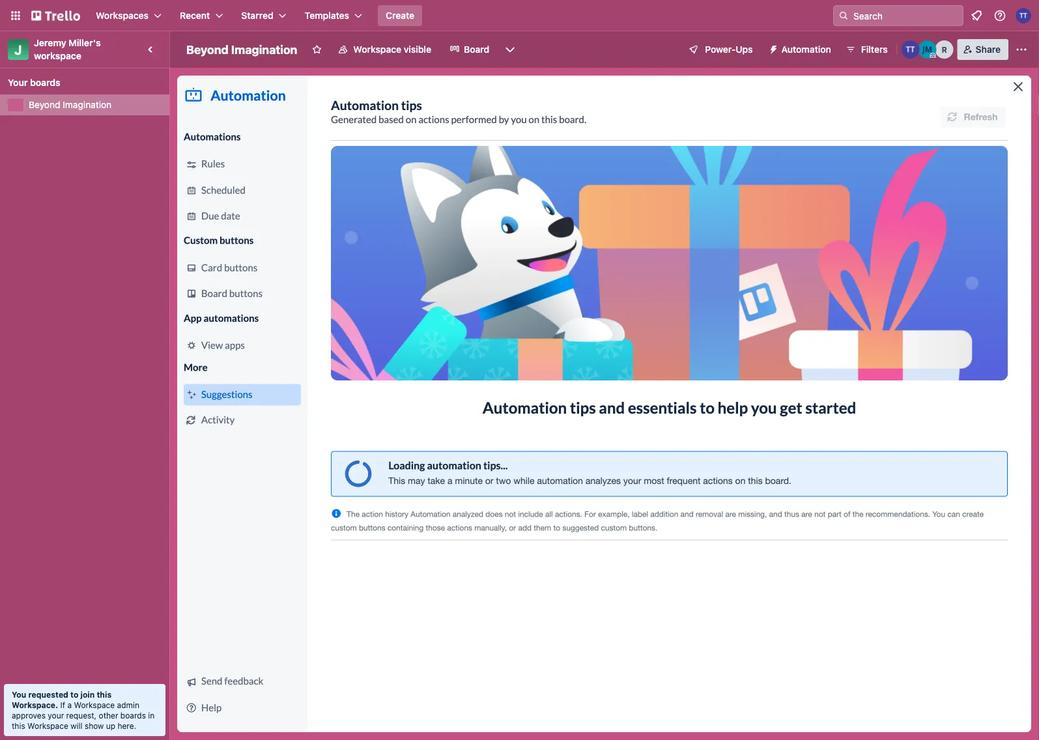 Task type: locate. For each thing, give the bounding box(es) containing it.
beyond imagination
[[186, 42, 297, 56], [29, 99, 112, 110]]

workspace inside button
[[353, 44, 401, 55]]

create
[[386, 10, 414, 21]]

1 vertical spatial this
[[12, 721, 25, 730]]

boards
[[30, 77, 60, 88], [120, 711, 146, 720]]

beyond imagination down your boards with 1 items element
[[29, 99, 112, 110]]

0 horizontal spatial beyond
[[29, 99, 60, 110]]

star or unstar board image
[[312, 44, 322, 55]]

sm image
[[763, 39, 782, 57]]

2 vertical spatial workspace
[[27, 721, 68, 730]]

filters button
[[842, 39, 892, 60]]

1 vertical spatial imagination
[[63, 99, 112, 110]]

0 horizontal spatial beyond imagination
[[29, 99, 112, 110]]

1 horizontal spatial beyond imagination
[[186, 42, 297, 56]]

miller's
[[69, 37, 101, 48]]

imagination down starred popup button
[[231, 42, 297, 56]]

0 vertical spatial boards
[[30, 77, 60, 88]]

beyond down your boards
[[29, 99, 60, 110]]

this down approves
[[12, 721, 25, 730]]

0 horizontal spatial this
[[12, 721, 25, 730]]

beyond
[[186, 42, 228, 56], [29, 99, 60, 110]]

beyond inside board name text field
[[186, 42, 228, 56]]

1 horizontal spatial boards
[[120, 711, 146, 720]]

beyond imagination inside board name text field
[[186, 42, 297, 56]]

0 horizontal spatial imagination
[[63, 99, 112, 110]]

workspace
[[34, 50, 81, 61]]

imagination inside board name text field
[[231, 42, 297, 56]]

0 vertical spatial imagination
[[231, 42, 297, 56]]

admin
[[117, 700, 139, 710]]

0 horizontal spatial workspace
[[27, 721, 68, 730]]

starred
[[241, 10, 273, 21]]

jeremy miller (jeremymiller198) image
[[918, 40, 937, 59]]

imagination
[[231, 42, 297, 56], [63, 99, 112, 110]]

r
[[942, 45, 947, 54]]

requested
[[28, 690, 68, 699]]

visible
[[404, 44, 431, 55]]

0 vertical spatial this
[[97, 690, 112, 699]]

this right join
[[97, 690, 112, 699]]

this inside "if a workspace admin approves your request, other boards in this workspace will show up here."
[[12, 721, 25, 730]]

workspace
[[353, 44, 401, 55], [74, 700, 115, 710], [27, 721, 68, 730]]

1 vertical spatial workspace
[[74, 700, 115, 710]]

recent
[[180, 10, 210, 21]]

1 vertical spatial beyond imagination
[[29, 99, 112, 110]]

open information menu image
[[994, 9, 1007, 22]]

workspace down join
[[74, 700, 115, 710]]

1 horizontal spatial this
[[97, 690, 112, 699]]

0 horizontal spatial boards
[[30, 77, 60, 88]]

boards down admin
[[120, 711, 146, 720]]

recent button
[[172, 5, 231, 26]]

terry turtle (terryturtle) image
[[902, 40, 920, 59]]

automation button
[[763, 39, 839, 60]]

power-
[[705, 44, 736, 55]]

power-ups button
[[679, 39, 761, 60]]

workspace left "visible"
[[353, 44, 401, 55]]

approves
[[12, 711, 46, 720]]

automation
[[782, 44, 831, 55]]

terry turtle (terryturtle) image
[[1016, 8, 1031, 23]]

boards right your
[[30, 77, 60, 88]]

beyond down recent popup button
[[186, 42, 228, 56]]

0 vertical spatial beyond imagination
[[186, 42, 297, 56]]

j
[[15, 42, 22, 57]]

1 horizontal spatial beyond
[[186, 42, 228, 56]]

imagination down your boards with 1 items element
[[63, 99, 112, 110]]

workspace down your
[[27, 721, 68, 730]]

a
[[67, 700, 72, 710]]

this
[[97, 690, 112, 699], [12, 721, 25, 730]]

share button
[[958, 39, 1009, 60]]

1 vertical spatial beyond
[[29, 99, 60, 110]]

beyond imagination down the starred
[[186, 42, 297, 56]]

2 horizontal spatial workspace
[[353, 44, 401, 55]]

show menu image
[[1015, 43, 1028, 56]]

your boards with 1 items element
[[8, 75, 155, 91]]

will
[[70, 721, 82, 730]]

beyond imagination link
[[29, 98, 162, 111]]

join
[[80, 690, 95, 699]]

request,
[[66, 711, 97, 720]]

r button
[[935, 40, 954, 59]]

0 vertical spatial workspace
[[353, 44, 401, 55]]

1 horizontal spatial imagination
[[231, 42, 297, 56]]

templates button
[[297, 5, 370, 26]]

in
[[148, 711, 155, 720]]

up
[[106, 721, 115, 730]]

primary element
[[0, 0, 1039, 31]]

jeremy miller's workspace
[[34, 37, 103, 61]]

customize views image
[[504, 43, 517, 56]]

0 notifications image
[[969, 8, 984, 23]]

1 vertical spatial boards
[[120, 711, 146, 720]]

your boards
[[8, 77, 60, 88]]

0 vertical spatial beyond
[[186, 42, 228, 56]]



Task type: vqa. For each thing, say whether or not it's contained in the screenshot.
information
no



Task type: describe. For each thing, give the bounding box(es) containing it.
back to home image
[[31, 5, 80, 26]]

to
[[70, 690, 78, 699]]

workspace visible
[[353, 44, 431, 55]]

your
[[48, 711, 64, 720]]

board link
[[442, 39, 497, 60]]

rubyanndersson (rubyanndersson) image
[[935, 40, 954, 59]]

workspace visible button
[[330, 39, 439, 60]]

search image
[[839, 10, 849, 21]]

1 horizontal spatial workspace
[[74, 700, 115, 710]]

workspaces button
[[88, 5, 169, 26]]

if a workspace admin approves your request, other boards in this workspace will show up here.
[[12, 700, 155, 730]]

other
[[99, 711, 118, 720]]

you
[[12, 690, 26, 699]]

Board name text field
[[180, 39, 304, 60]]

workspace.
[[12, 700, 58, 710]]

starred button
[[233, 5, 294, 26]]

Search field
[[849, 6, 963, 25]]

this inside you requested to join this workspace.
[[97, 690, 112, 699]]

templates
[[305, 10, 349, 21]]

share
[[976, 44, 1001, 55]]

board
[[464, 44, 489, 55]]

workspaces
[[96, 10, 149, 21]]

create button
[[378, 5, 422, 26]]

if
[[60, 700, 65, 710]]

here.
[[118, 721, 136, 730]]

you requested to join this workspace.
[[12, 690, 112, 710]]

this member is an admin of this board. image
[[930, 53, 936, 59]]

power-ups
[[705, 44, 753, 55]]

filters
[[861, 44, 888, 55]]

show
[[85, 721, 104, 730]]

workspace navigation collapse icon image
[[142, 40, 160, 59]]

ups
[[736, 44, 753, 55]]

your
[[8, 77, 28, 88]]

boards inside "if a workspace admin approves your request, other boards in this workspace will show up here."
[[120, 711, 146, 720]]

jeremy
[[34, 37, 66, 48]]



